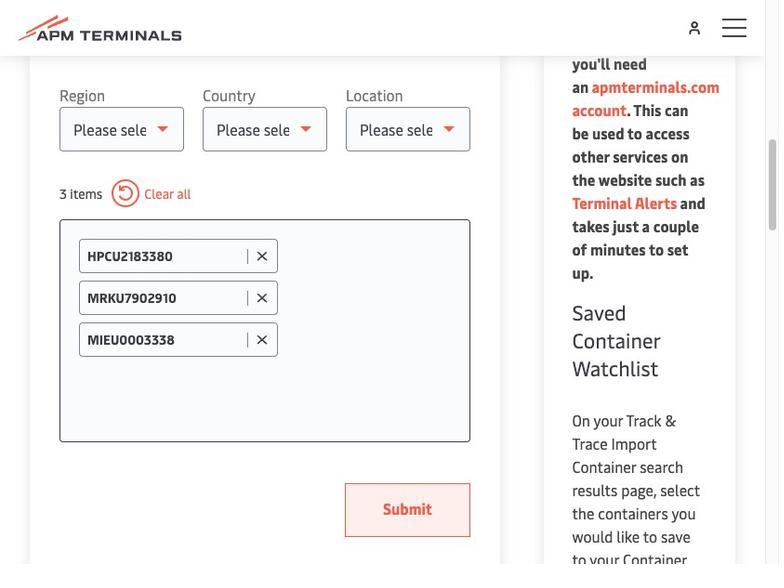 Task type: locate. For each thing, give the bounding box(es) containing it.
container down up.
[[572, 326, 660, 354]]

submit
[[383, 498, 432, 519]]

container up results
[[572, 456, 636, 477]]

1 vertical spatial the
[[572, 503, 594, 523]]

trace
[[572, 433, 608, 454]]

and takes just a couple of minutes to set up.
[[572, 192, 705, 283]]

your right on
[[594, 410, 623, 430]]

access
[[646, 123, 690, 143]]

.
[[627, 99, 630, 120]]

your down would
[[590, 549, 619, 564]]

on your track & trace import container search results page, select the containers you would like to save to your con
[[572, 410, 700, 564]]

container inside on your track & trace import container search results page, select the containers you would like to save to your con
[[572, 456, 636, 477]]

None text field
[[87, 247, 243, 265], [87, 289, 243, 307], [87, 247, 243, 265], [87, 289, 243, 307]]

1 container from the top
[[572, 326, 660, 354]]

saved
[[572, 298, 626, 326]]

your
[[594, 410, 623, 430], [590, 549, 619, 564]]

1 vertical spatial container
[[572, 456, 636, 477]]

can
[[665, 99, 688, 120]]

account
[[572, 99, 627, 120]]

to up services
[[627, 123, 642, 143]]

clear
[[144, 185, 174, 202]]

apmterminals.com account link
[[572, 76, 720, 120]]

saved container watchlist
[[572, 298, 660, 382]]

a
[[642, 216, 650, 236]]

watchlist
[[572, 354, 658, 382]]

to inside 'and takes just a couple of minutes to set up.'
[[649, 239, 664, 259]]

clear all button
[[112, 179, 191, 207]]

to left set
[[649, 239, 664, 259]]

the inside on your track & trace import container search results page, select the containers you would like to save to your con
[[572, 503, 594, 523]]

2 container from the top
[[572, 456, 636, 477]]

. this can be used to access other services on the website such as terminal alerts
[[572, 99, 705, 213]]

the up would
[[572, 503, 594, 523]]

0 vertical spatial your
[[594, 410, 623, 430]]

container
[[572, 326, 660, 354], [572, 456, 636, 477]]

search
[[640, 456, 683, 477]]

results
[[572, 480, 618, 500]]

to
[[627, 123, 642, 143], [649, 239, 664, 259], [643, 526, 657, 547], [572, 549, 586, 564]]

the inside '. this can be used to access other services on the website such as terminal alerts'
[[572, 169, 595, 190]]

on
[[671, 146, 688, 166]]

&
[[665, 410, 676, 430]]

clear all
[[144, 185, 191, 202]]

track
[[626, 410, 662, 430]]

select
[[660, 480, 700, 500]]

1 vertical spatial your
[[590, 549, 619, 564]]

0 vertical spatial the
[[572, 169, 595, 190]]

2 the from the top
[[572, 503, 594, 523]]

alerts
[[635, 192, 677, 213]]

on
[[572, 410, 590, 430]]

country
[[203, 85, 256, 105]]

services
[[613, 146, 668, 166]]

None text field
[[87, 331, 243, 349]]

3 items
[[59, 185, 103, 202]]

1 the from the top
[[572, 169, 595, 190]]

region
[[59, 85, 105, 105]]

other
[[572, 146, 610, 166]]

the down other
[[572, 169, 595, 190]]

0 vertical spatial container
[[572, 326, 660, 354]]

terminal alerts link
[[572, 192, 677, 213]]

the
[[572, 169, 595, 190], [572, 503, 594, 523]]



Task type: vqa. For each thing, say whether or not it's contained in the screenshot.
page,
yes



Task type: describe. For each thing, give the bounding box(es) containing it.
apmterminals.com
[[592, 76, 720, 97]]

takes
[[572, 216, 610, 236]]

to inside '. this can be used to access other services on the website such as terminal alerts'
[[627, 123, 642, 143]]

just
[[613, 216, 639, 236]]

page,
[[621, 480, 657, 500]]

minutes
[[590, 239, 646, 259]]

of
[[572, 239, 587, 259]]

import
[[611, 433, 657, 454]]

couple
[[653, 216, 699, 236]]

up.
[[572, 262, 594, 283]]

terminal
[[572, 192, 632, 213]]

containers
[[598, 503, 668, 523]]

set
[[667, 239, 688, 259]]

items
[[70, 185, 103, 202]]

save
[[661, 526, 691, 547]]

used
[[592, 123, 624, 143]]

3
[[59, 185, 67, 202]]

to down would
[[572, 549, 586, 564]]

as
[[690, 169, 705, 190]]

to right like at right bottom
[[643, 526, 657, 547]]

all
[[177, 185, 191, 202]]

location
[[346, 85, 403, 105]]

be
[[572, 123, 589, 143]]

submit button
[[345, 483, 470, 537]]

such
[[655, 169, 687, 190]]

website
[[599, 169, 652, 190]]

you
[[672, 503, 696, 523]]

like
[[617, 526, 640, 547]]

this
[[633, 99, 661, 120]]

apmterminals.com account
[[572, 76, 720, 120]]

would
[[572, 526, 613, 547]]

and
[[680, 192, 705, 213]]



